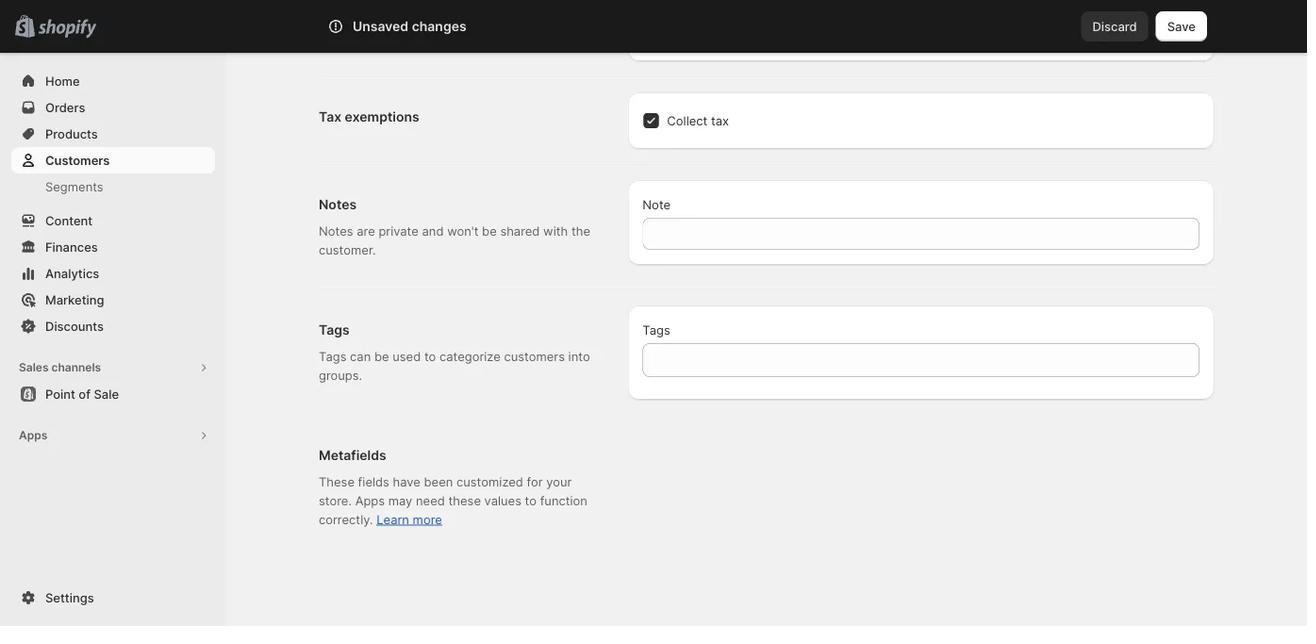 Task type: describe. For each thing, give the bounding box(es) containing it.
content
[[45, 213, 93, 228]]

need
[[416, 493, 445, 508]]

can
[[350, 349, 371, 364]]

tax
[[711, 113, 729, 128]]

have
[[393, 475, 421, 489]]

may
[[388, 493, 413, 508]]

shared
[[500, 224, 540, 238]]

fields
[[358, 475, 390, 489]]

sale
[[94, 387, 119, 401]]

private
[[379, 224, 419, 238]]

tags can be used to categorize customers into groups.
[[319, 349, 590, 383]]

changes
[[412, 18, 467, 34]]

sales channels button
[[11, 355, 215, 381]]

notes are private and won't be shared with the customer.
[[319, 224, 591, 257]]

marketing link
[[11, 287, 215, 313]]

unsaved
[[353, 18, 409, 34]]

for
[[527, 475, 543, 489]]

correctly.
[[319, 512, 373, 527]]

home
[[45, 74, 80, 88]]

save
[[1168, 19, 1196, 33]]

discard button
[[1082, 11, 1149, 42]]

your
[[546, 475, 572, 489]]

notes for notes
[[319, 197, 357, 213]]

point of sale link
[[11, 381, 215, 408]]

customized
[[457, 475, 524, 489]]

with
[[544, 224, 568, 238]]

these fields have been customized for your store. apps may need these values to function correctly.
[[319, 475, 588, 527]]

groups.
[[319, 368, 362, 383]]

to inside these fields have been customized for your store. apps may need these values to function correctly.
[[525, 493, 537, 508]]

products link
[[11, 121, 215, 147]]

been
[[424, 475, 453, 489]]

search button
[[380, 11, 928, 42]]

be inside notes are private and won't be shared with the customer.
[[482, 224, 497, 238]]

collect
[[667, 113, 708, 128]]

search
[[411, 19, 451, 33]]

customers
[[504, 349, 565, 364]]

store.
[[319, 493, 352, 508]]

into
[[569, 349, 590, 364]]

tax exemptions
[[319, 109, 420, 125]]

exemptions
[[345, 109, 420, 125]]

used
[[393, 349, 421, 364]]

content link
[[11, 208, 215, 234]]

products
[[45, 126, 98, 141]]

customers link
[[11, 147, 215, 174]]

Note text field
[[643, 218, 1200, 250]]

learn
[[377, 512, 409, 527]]

learn more
[[377, 512, 442, 527]]

these
[[449, 493, 481, 508]]



Task type: locate. For each thing, give the bounding box(es) containing it.
save button
[[1157, 11, 1208, 42]]

apps down the "point"
[[19, 429, 47, 443]]

won't
[[447, 224, 479, 238]]

unsaved changes
[[353, 18, 467, 34]]

1 vertical spatial to
[[525, 493, 537, 508]]

to down for
[[525, 493, 537, 508]]

0 horizontal spatial apps
[[19, 429, 47, 443]]

0 vertical spatial apps
[[19, 429, 47, 443]]

to inside tags can be used to categorize customers into groups.
[[424, 349, 436, 364]]

1 vertical spatial notes
[[319, 224, 353, 238]]

Tags field
[[654, 343, 1189, 377]]

0 horizontal spatial to
[[424, 349, 436, 364]]

apps
[[19, 429, 47, 443], [355, 493, 385, 508]]

more
[[413, 512, 442, 527]]

shopify image
[[38, 19, 96, 38]]

tax
[[319, 109, 342, 125]]

and
[[422, 224, 444, 238]]

settings link
[[11, 585, 215, 611]]

discounts link
[[11, 313, 215, 340]]

categorize
[[440, 349, 501, 364]]

be right can
[[375, 349, 389, 364]]

sales
[[19, 361, 49, 375]]

to
[[424, 349, 436, 364], [525, 493, 537, 508]]

tags inside tags can be used to categorize customers into groups.
[[319, 349, 347, 364]]

be inside tags can be used to categorize customers into groups.
[[375, 349, 389, 364]]

1 horizontal spatial apps
[[355, 493, 385, 508]]

be
[[482, 224, 497, 238], [375, 349, 389, 364]]

metafields
[[319, 448, 387, 464]]

notes for notes are private and won't be shared with the customer.
[[319, 224, 353, 238]]

be right won't
[[482, 224, 497, 238]]

note
[[643, 197, 671, 212]]

channels
[[51, 361, 101, 375]]

notes inside notes are private and won't be shared with the customer.
[[319, 224, 353, 238]]

orders link
[[11, 94, 215, 121]]

marketing
[[45, 292, 104, 307]]

home link
[[11, 68, 215, 94]]

analytics
[[45, 266, 99, 281]]

function
[[540, 493, 588, 508]]

finances link
[[11, 234, 215, 260]]

apps button
[[11, 423, 215, 449]]

notes
[[319, 197, 357, 213], [319, 224, 353, 238]]

discounts
[[45, 319, 104, 334]]

1 horizontal spatial be
[[482, 224, 497, 238]]

0 vertical spatial notes
[[319, 197, 357, 213]]

1 vertical spatial be
[[375, 349, 389, 364]]

point of sale
[[45, 387, 119, 401]]

apps down fields
[[355, 493, 385, 508]]

settings
[[45, 591, 94, 605]]

these
[[319, 475, 355, 489]]

to right used
[[424, 349, 436, 364]]

0 horizontal spatial be
[[375, 349, 389, 364]]

finances
[[45, 240, 98, 254]]

segments
[[45, 179, 103, 194]]

1 notes from the top
[[319, 197, 357, 213]]

customers
[[45, 153, 110, 167]]

point of sale button
[[0, 381, 226, 408]]

1 vertical spatial apps
[[355, 493, 385, 508]]

0 vertical spatial to
[[424, 349, 436, 364]]

customer.
[[319, 242, 376, 257]]

orders
[[45, 100, 85, 115]]

apps inside button
[[19, 429, 47, 443]]

apps inside these fields have been customized for your store. apps may need these values to function correctly.
[[355, 493, 385, 508]]

discard
[[1093, 19, 1138, 33]]

segments link
[[11, 174, 215, 200]]

the
[[572, 224, 591, 238]]

analytics link
[[11, 260, 215, 287]]

0 vertical spatial be
[[482, 224, 497, 238]]

sales channels
[[19, 361, 101, 375]]

values
[[485, 493, 522, 508]]

of
[[79, 387, 91, 401]]

tags
[[319, 322, 350, 338], [643, 323, 671, 337], [319, 349, 347, 364]]

1 horizontal spatial to
[[525, 493, 537, 508]]

point
[[45, 387, 75, 401]]

are
[[357, 224, 375, 238]]

2 notes from the top
[[319, 224, 353, 238]]

collect tax
[[667, 113, 729, 128]]

learn more link
[[377, 512, 442, 527]]



Task type: vqa. For each thing, say whether or not it's contained in the screenshot.
0.00 text box
no



